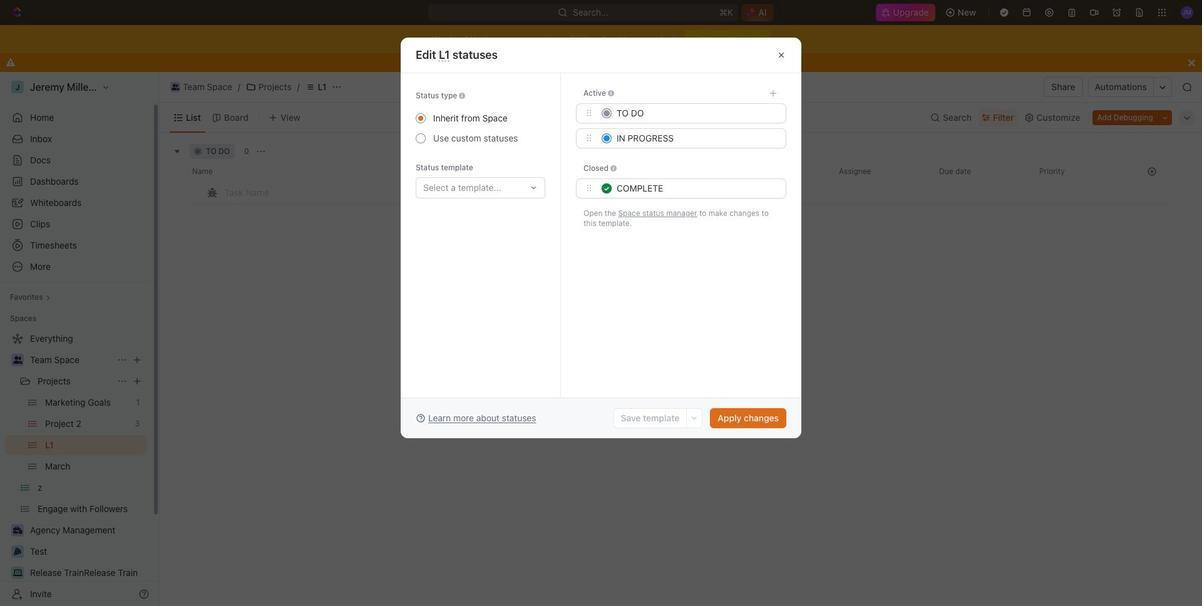 Task type: vqa. For each thing, say whether or not it's contained in the screenshot.
first Status name... text field from the top
yes



Task type: describe. For each thing, give the bounding box(es) containing it.
tree inside the sidebar 'navigation'
[[5, 329, 147, 606]]

1 status name... text field from the top
[[617, 104, 779, 123]]

Task Name text field
[[225, 182, 591, 202]]

user group image
[[171, 84, 179, 90]]



Task type: locate. For each thing, give the bounding box(es) containing it.
user group image
[[13, 356, 22, 364]]

1 vertical spatial status name... text field
[[617, 129, 779, 148]]

2 status name... text field from the top
[[617, 129, 779, 148]]

0 vertical spatial status name... text field
[[617, 104, 779, 123]]

tree
[[5, 329, 147, 606]]

option group
[[416, 108, 518, 148]]

None radio
[[416, 113, 426, 123], [416, 133, 426, 143], [416, 113, 426, 123], [416, 133, 426, 143]]

Status name... text field
[[617, 104, 779, 123], [617, 129, 779, 148]]

Status name... text field
[[617, 179, 779, 198]]

sidebar navigation
[[0, 72, 160, 606]]



